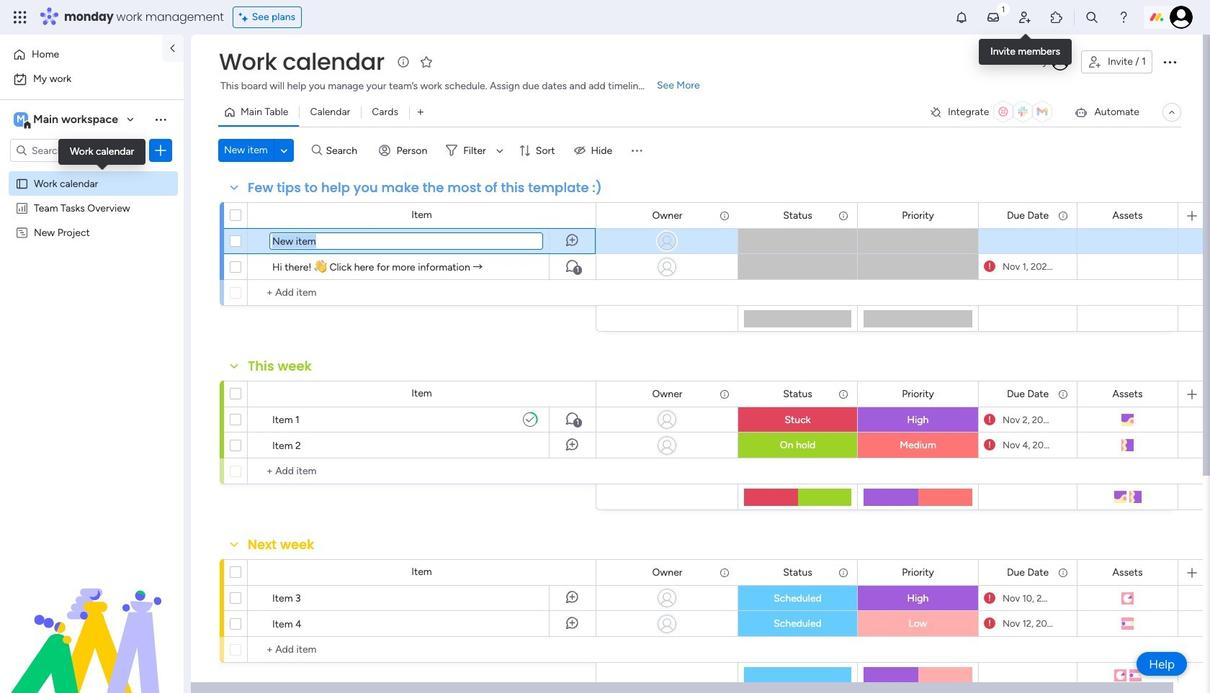 Task type: describe. For each thing, give the bounding box(es) containing it.
1 + add item text field from the top
[[255, 285, 589, 302]]

v2 search image
[[312, 143, 322, 159]]

add view image
[[418, 107, 424, 118]]

2 v2 overdue deadline image from the top
[[984, 592, 996, 606]]

3 v2 overdue deadline image from the top
[[984, 618, 996, 631]]

menu image
[[630, 143, 644, 158]]

lottie animation element
[[0, 548, 184, 694]]

select product image
[[13, 10, 27, 25]]

help image
[[1117, 10, 1131, 25]]

Search field
[[322, 141, 366, 161]]

dapulse addbtn image
[[1120, 240, 1123, 245]]

workspace options image
[[153, 112, 168, 127]]

2 + add item text field from the top
[[255, 642, 589, 659]]

board activity image
[[1052, 53, 1069, 71]]

lottie animation image
[[0, 548, 184, 694]]

collapse board header image
[[1167, 107, 1178, 118]]

1 vertical spatial option
[[9, 68, 175, 91]]

workspace selection element
[[14, 111, 120, 130]]

monday marketplace image
[[1050, 10, 1064, 25]]

invite members image
[[1018, 10, 1033, 25]]

1 v2 overdue deadline image from the top
[[984, 260, 996, 274]]

+ Add item text field
[[255, 463, 589, 481]]

no file image
[[1121, 233, 1134, 250]]

public dashboard image
[[15, 201, 29, 215]]

public board image
[[15, 177, 29, 190]]

2 vertical spatial option
[[0, 170, 184, 173]]

update feed image
[[987, 10, 1001, 25]]



Task type: locate. For each thing, give the bounding box(es) containing it.
option
[[9, 43, 153, 66], [9, 68, 175, 91], [0, 170, 184, 173]]

1 vertical spatial v2 overdue deadline image
[[984, 439, 996, 453]]

column information image
[[719, 210, 731, 222], [1058, 210, 1069, 222], [719, 389, 731, 400], [838, 389, 850, 400], [719, 567, 731, 579]]

1 image
[[997, 1, 1010, 17]]

jacob simon image
[[1170, 6, 1193, 29]]

None field
[[215, 47, 388, 77], [244, 179, 606, 197], [649, 208, 686, 224], [780, 208, 816, 224], [899, 208, 938, 224], [1004, 208, 1053, 224], [1109, 208, 1147, 224], [270, 233, 543, 249], [244, 357, 315, 376], [649, 387, 686, 402], [780, 387, 816, 402], [899, 387, 938, 402], [1004, 387, 1053, 402], [1109, 387, 1147, 402], [244, 536, 318, 555], [649, 565, 686, 581], [780, 565, 816, 581], [899, 565, 938, 581], [1004, 565, 1053, 581], [1109, 565, 1147, 581], [215, 47, 388, 77], [244, 179, 606, 197], [649, 208, 686, 224], [780, 208, 816, 224], [899, 208, 938, 224], [1004, 208, 1053, 224], [1109, 208, 1147, 224], [270, 233, 543, 249], [244, 357, 315, 376], [649, 387, 686, 402], [780, 387, 816, 402], [899, 387, 938, 402], [1004, 387, 1053, 402], [1109, 387, 1147, 402], [244, 536, 318, 555], [649, 565, 686, 581], [780, 565, 816, 581], [899, 565, 938, 581], [1004, 565, 1053, 581], [1109, 565, 1147, 581]]

v2 overdue deadline image
[[984, 260, 996, 274], [984, 439, 996, 453], [984, 618, 996, 631]]

angle down image
[[281, 145, 288, 156]]

2 v2 overdue deadline image from the top
[[984, 439, 996, 453]]

see plans image
[[239, 9, 252, 25]]

search everything image
[[1085, 10, 1100, 25]]

v2 overdue deadline image
[[984, 413, 996, 427], [984, 592, 996, 606]]

1 v2 overdue deadline image from the top
[[984, 413, 996, 427]]

Search in workspace field
[[30, 142, 120, 159]]

options image
[[153, 143, 168, 158], [200, 249, 212, 285], [200, 402, 212, 438], [200, 428, 212, 464], [200, 580, 212, 616], [200, 606, 212, 642]]

show board description image
[[395, 55, 412, 69]]

column information image
[[838, 210, 850, 222], [1058, 389, 1069, 400], [838, 567, 850, 579], [1058, 567, 1069, 579]]

0 vertical spatial v2 overdue deadline image
[[984, 260, 996, 274]]

1 vertical spatial + add item text field
[[255, 642, 589, 659]]

+ Add item text field
[[255, 285, 589, 302], [255, 642, 589, 659]]

0 vertical spatial + add item text field
[[255, 285, 589, 302]]

workspace image
[[14, 112, 28, 128]]

0 vertical spatial v2 overdue deadline image
[[984, 413, 996, 427]]

arrow down image
[[491, 142, 509, 159]]

list box
[[0, 168, 184, 439]]

add to favorites image
[[419, 54, 434, 69]]

notifications image
[[955, 10, 969, 25]]

options image
[[1162, 53, 1179, 71]]

1 vertical spatial v2 overdue deadline image
[[984, 592, 996, 606]]

0 vertical spatial option
[[9, 43, 153, 66]]

2 vertical spatial v2 overdue deadline image
[[984, 618, 996, 631]]



Task type: vqa. For each thing, say whether or not it's contained in the screenshot.
3rd v2 overdue deadline image from the bottom
yes



